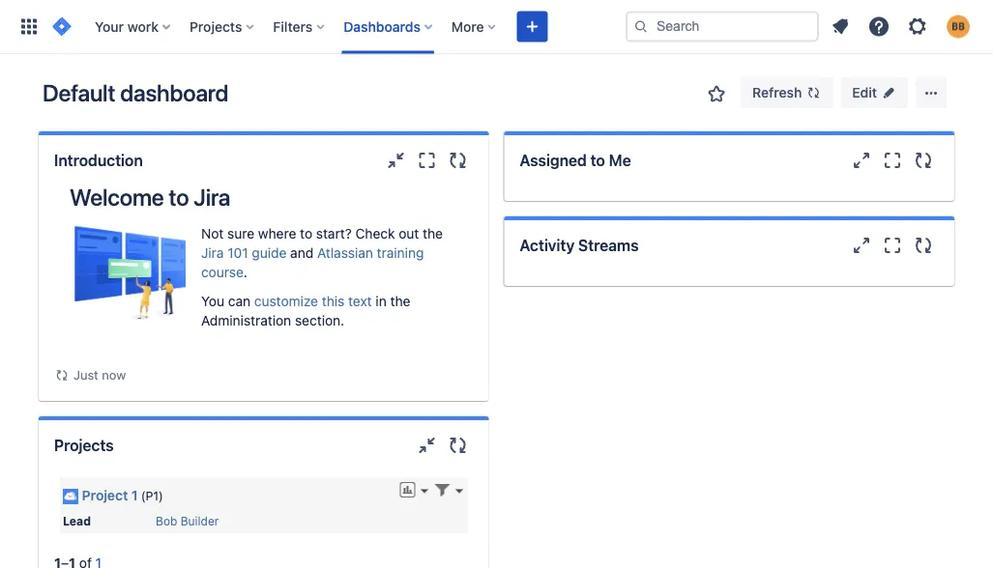Task type: locate. For each thing, give the bounding box(es) containing it.
to for me
[[590, 151, 605, 170]]

dashboards button
[[338, 11, 440, 42]]

(p1)
[[141, 489, 163, 503]]

welcome to jira
[[70, 184, 230, 211]]

banner
[[0, 0, 993, 54]]

0 vertical spatial projects
[[190, 18, 242, 34]]

work
[[127, 18, 159, 34]]

you
[[201, 293, 224, 309]]

just now
[[73, 368, 126, 382]]

projects
[[190, 18, 242, 34], [54, 437, 114, 455]]

in
[[376, 293, 387, 309]]

project 1 link
[[82, 487, 138, 503]]

section.
[[295, 313, 344, 329]]

primary element
[[12, 0, 626, 54]]

help image
[[867, 15, 891, 38]]

the inside the not sure where to start? check out the jira 101 guide and
[[423, 226, 443, 242]]

1 vertical spatial jira
[[201, 245, 224, 261]]

notifications image
[[829, 15, 852, 38]]

assigned to me
[[520, 151, 631, 170]]

jira up not
[[194, 184, 230, 211]]

edit
[[852, 85, 877, 101]]

activity
[[520, 236, 575, 255]]

more dashboard actions image
[[920, 81, 943, 104]]

dashboards
[[344, 18, 421, 34]]

the right in
[[390, 293, 410, 309]]

bob
[[156, 514, 177, 528]]

just
[[73, 368, 98, 382]]

welcome
[[70, 184, 164, 211]]

jira 101 guide link
[[201, 245, 287, 261]]

edit icon image
[[881, 85, 896, 101]]

dashboard
[[120, 79, 228, 106]]

projects right work
[[190, 18, 242, 34]]

where
[[258, 226, 296, 242]]

0 vertical spatial the
[[423, 226, 443, 242]]

customize this text link
[[254, 293, 372, 309]]

refresh
[[753, 85, 802, 101]]

builder
[[181, 514, 219, 528]]

text
[[348, 293, 372, 309]]

to
[[590, 151, 605, 170], [169, 184, 189, 211], [300, 226, 312, 242]]

not sure where to start? check out the jira 101 guide and
[[201, 226, 443, 261]]

1 vertical spatial the
[[390, 293, 410, 309]]

1 vertical spatial to
[[169, 184, 189, 211]]

projects up project
[[54, 437, 114, 455]]

1 horizontal spatial the
[[423, 226, 443, 242]]

0 vertical spatial to
[[590, 151, 605, 170]]

out
[[399, 226, 419, 242]]

start?
[[316, 226, 352, 242]]

jira
[[194, 184, 230, 211], [201, 245, 224, 261]]

to inside the not sure where to start? check out the jira 101 guide and
[[300, 226, 312, 242]]

default
[[43, 79, 115, 106]]

maximize introduction image
[[415, 149, 439, 172]]

lead
[[63, 514, 91, 528]]

to left me
[[590, 151, 605, 170]]

0 horizontal spatial to
[[169, 184, 189, 211]]

jira down not
[[201, 245, 224, 261]]

2 horizontal spatial to
[[590, 151, 605, 170]]

search image
[[633, 19, 649, 34]]

minimize projects image
[[415, 434, 439, 457]]

this
[[322, 293, 345, 309]]

bob builder link
[[156, 514, 219, 528]]

default dashboard
[[43, 79, 228, 106]]

the right out
[[423, 226, 443, 242]]

to for jira
[[169, 184, 189, 211]]

1 horizontal spatial projects
[[190, 18, 242, 34]]

more button
[[446, 11, 504, 42]]

2 vertical spatial to
[[300, 226, 312, 242]]

the
[[423, 226, 443, 242], [390, 293, 410, 309]]

refresh introduction image
[[446, 149, 469, 172]]

jira software image
[[50, 15, 73, 38], [50, 15, 73, 38]]

jira inside the not sure where to start? check out the jira 101 guide and
[[201, 245, 224, 261]]

101
[[227, 245, 248, 261]]

refresh button
[[741, 77, 833, 108]]

atlassian training course
[[201, 245, 424, 280]]

to right "welcome"
[[169, 184, 189, 211]]

1 horizontal spatial to
[[300, 226, 312, 242]]

an arrow curved in a circular way on the button that refreshes the dashboard image
[[54, 368, 70, 383]]

me
[[609, 151, 631, 170]]

0 horizontal spatial the
[[390, 293, 410, 309]]

maximize assigned to me image
[[881, 149, 904, 172]]

introduction region
[[54, 184, 473, 386]]

sure
[[227, 226, 254, 242]]

refresh activity streams image
[[912, 234, 935, 257]]

filters button
[[267, 11, 332, 42]]

training
[[377, 245, 424, 261]]

atlassian training course link
[[201, 245, 424, 280]]

to up the and
[[300, 226, 312, 242]]

1 vertical spatial projects
[[54, 437, 114, 455]]

not
[[201, 226, 224, 242]]

your
[[95, 18, 124, 34]]



Task type: describe. For each thing, give the bounding box(es) containing it.
project 1 (p1)
[[82, 487, 163, 503]]

you can customize this text
[[201, 293, 372, 309]]

star default dashboard image
[[705, 82, 728, 105]]

minimize introduction image
[[384, 149, 408, 172]]

your profile and settings image
[[947, 15, 970, 38]]

administration
[[201, 313, 291, 329]]

the inside the "in the administration section."
[[390, 293, 410, 309]]

customize
[[254, 293, 318, 309]]

and
[[290, 245, 314, 261]]

refresh assigned to me image
[[912, 149, 935, 172]]

refresh image
[[806, 85, 821, 101]]

0 horizontal spatial projects
[[54, 437, 114, 455]]

bob builder
[[156, 514, 219, 528]]

1
[[131, 487, 138, 503]]

your work button
[[89, 11, 178, 42]]

course
[[201, 264, 244, 280]]

check
[[355, 226, 395, 242]]

now
[[102, 368, 126, 382]]

edit link
[[841, 77, 908, 108]]

atlassian
[[317, 245, 373, 261]]

more
[[451, 18, 484, 34]]

refresh projects image
[[446, 434, 469, 457]]

banner containing your work
[[0, 0, 993, 54]]

create image
[[521, 15, 544, 38]]

projects button
[[184, 11, 261, 42]]

streams
[[578, 236, 639, 255]]

appswitcher icon image
[[17, 15, 41, 38]]

expand activity streams image
[[850, 234, 873, 257]]

project
[[82, 487, 128, 503]]

maximize activity streams image
[[881, 234, 904, 257]]

can
[[228, 293, 251, 309]]

activity streams
[[520, 236, 639, 255]]

in the administration section.
[[201, 293, 410, 329]]

.
[[244, 264, 247, 280]]

introduction
[[54, 151, 143, 170]]

settings image
[[906, 15, 929, 38]]

guide
[[252, 245, 287, 261]]

your work
[[95, 18, 159, 34]]

expand assigned to me image
[[850, 149, 873, 172]]

Search field
[[626, 11, 819, 42]]

0 vertical spatial jira
[[194, 184, 230, 211]]

projects inside dropdown button
[[190, 18, 242, 34]]

assigned
[[520, 151, 587, 170]]

filters
[[273, 18, 313, 34]]



Task type: vqa. For each thing, say whether or not it's contained in the screenshot.
managed
no



